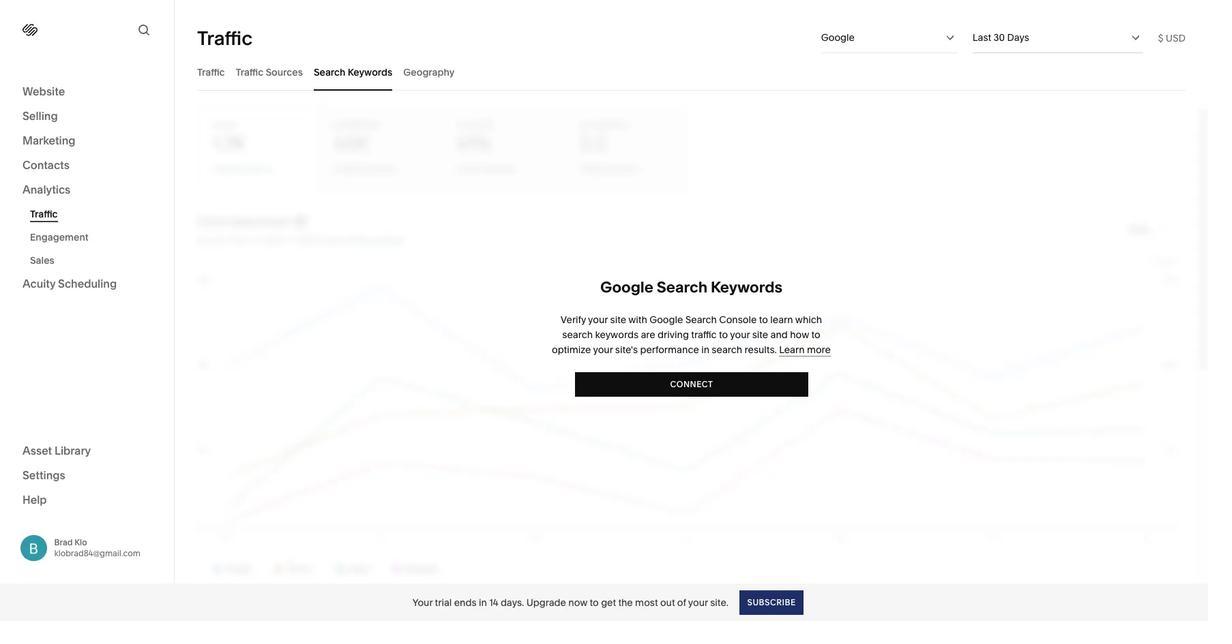Task type: describe. For each thing, give the bounding box(es) containing it.
search keywords
[[314, 66, 392, 78]]

search inside button
[[314, 66, 346, 78]]

which
[[795, 313, 822, 326]]

optimize
[[552, 343, 591, 356]]

search inside verify your site with google search console to learn which search keywords are driving traffic to your site and how to optimize your site's performance in search results.
[[685, 313, 717, 326]]

settings
[[23, 468, 65, 482]]

14
[[489, 597, 498, 609]]

contacts link
[[23, 158, 151, 174]]

0 horizontal spatial search
[[562, 328, 593, 341]]

contacts
[[23, 158, 70, 172]]

analytics link
[[23, 182, 151, 199]]

google for google search keywords
[[600, 278, 654, 296]]

$
[[1158, 32, 1164, 44]]

verify
[[561, 313, 586, 326]]

asset library link
[[23, 443, 151, 459]]

sources
[[266, 66, 303, 78]]

1 vertical spatial search
[[712, 343, 742, 356]]

google inside verify your site with google search console to learn which search keywords are driving traffic to your site and how to optimize your site's performance in search results.
[[650, 313, 683, 326]]

connect
[[670, 379, 713, 389]]

site.
[[710, 597, 729, 609]]

traffic link
[[30, 203, 159, 226]]

engagement link
[[30, 226, 159, 249]]

website link
[[23, 84, 151, 100]]

1 horizontal spatial keywords
[[711, 278, 783, 296]]

keywords
[[595, 328, 639, 341]]

acuity
[[23, 277, 55, 291]]

now
[[568, 597, 588, 609]]

to left get
[[590, 597, 599, 609]]

sales link
[[30, 249, 159, 272]]

site's
[[615, 343, 638, 356]]

help link
[[23, 492, 47, 507]]

connect button
[[575, 372, 808, 397]]

tab list containing traffic
[[197, 53, 1186, 91]]

usd
[[1166, 32, 1186, 44]]

klo
[[75, 537, 87, 548]]

traffic
[[691, 328, 717, 341]]

to right traffic
[[719, 328, 728, 341]]

results.
[[745, 343, 777, 356]]

asset library
[[23, 444, 91, 457]]

30
[[994, 31, 1005, 44]]

verify your site with google search console to learn which search keywords are driving traffic to your site and how to optimize your site's performance in search results.
[[552, 313, 822, 356]]

how
[[790, 328, 809, 341]]

your
[[413, 597, 433, 609]]

upgrade
[[526, 597, 566, 609]]

Google field
[[821, 23, 958, 53]]

trial
[[435, 597, 452, 609]]

console
[[719, 313, 757, 326]]

your up keywords
[[588, 313, 608, 326]]

settings link
[[23, 468, 151, 484]]

out
[[660, 597, 675, 609]]

learn more
[[779, 343, 831, 356]]

google search keywords
[[600, 278, 783, 296]]

brad
[[54, 537, 73, 548]]

0 horizontal spatial site
[[610, 313, 626, 326]]

last
[[973, 31, 991, 44]]

help
[[23, 493, 47, 507]]

library
[[55, 444, 91, 457]]

driving
[[658, 328, 689, 341]]

get
[[601, 597, 616, 609]]

traffic sources button
[[236, 53, 303, 91]]



Task type: vqa. For each thing, say whether or not it's contained in the screenshot.
leftmost Keywords
yes



Task type: locate. For each thing, give the bounding box(es) containing it.
last 30 days button
[[973, 23, 1143, 53]]

of
[[677, 597, 686, 609]]

learn
[[770, 313, 793, 326]]

your trial ends in 14 days. upgrade now to get the most out of your site.
[[413, 597, 729, 609]]

traffic inside button
[[236, 66, 263, 78]]

0 vertical spatial search
[[562, 328, 593, 341]]

your down keywords
[[593, 343, 613, 356]]

0 horizontal spatial keywords
[[348, 66, 392, 78]]

0 vertical spatial in
[[701, 343, 710, 356]]

with
[[628, 313, 647, 326]]

to up more
[[811, 328, 820, 341]]

learn
[[779, 343, 805, 356]]

search up verify your site with google search console to learn which search keywords are driving traffic to your site and how to optimize your site's performance in search results.
[[657, 278, 708, 296]]

keywords inside button
[[348, 66, 392, 78]]

analytics
[[23, 183, 70, 196]]

google inside field
[[821, 31, 855, 44]]

performance
[[640, 343, 699, 356]]

traffic up traffic button
[[197, 26, 253, 49]]

1 horizontal spatial in
[[701, 343, 710, 356]]

website
[[23, 85, 65, 98]]

your down console in the bottom right of the page
[[730, 328, 750, 341]]

1 vertical spatial site
[[752, 328, 768, 341]]

keywords up console in the bottom right of the page
[[711, 278, 783, 296]]

days.
[[501, 597, 524, 609]]

traffic button
[[197, 53, 225, 91]]

scheduling
[[58, 277, 117, 291]]

0 vertical spatial search
[[314, 66, 346, 78]]

traffic left traffic sources
[[197, 66, 225, 78]]

1 vertical spatial keywords
[[711, 278, 783, 296]]

1 vertical spatial search
[[657, 278, 708, 296]]

last 30 days
[[973, 31, 1029, 44]]

marketing link
[[23, 133, 151, 149]]

site up keywords
[[610, 313, 626, 326]]

site up results.
[[752, 328, 768, 341]]

in inside verify your site with google search console to learn which search keywords are driving traffic to your site and how to optimize your site's performance in search results.
[[701, 343, 710, 356]]

1 vertical spatial google
[[600, 278, 654, 296]]

subscribe
[[747, 597, 796, 608]]

2 vertical spatial google
[[650, 313, 683, 326]]

klobrad84@gmail.com
[[54, 548, 140, 559]]

keywords
[[348, 66, 392, 78], [711, 278, 783, 296]]

traffic sources
[[236, 66, 303, 78]]

in down traffic
[[701, 343, 710, 356]]

google for google
[[821, 31, 855, 44]]

to left learn at the right
[[759, 313, 768, 326]]

geography
[[403, 66, 455, 78]]

in
[[701, 343, 710, 356], [479, 597, 487, 609]]

sales
[[30, 254, 54, 267]]

0 vertical spatial keywords
[[348, 66, 392, 78]]

in left 14
[[479, 597, 487, 609]]

acuity scheduling
[[23, 277, 117, 291]]

traffic down analytics
[[30, 208, 58, 220]]

0 vertical spatial site
[[610, 313, 626, 326]]

more
[[807, 343, 831, 356]]

are
[[641, 328, 655, 341]]

1 horizontal spatial search
[[712, 343, 742, 356]]

your right of
[[688, 597, 708, 609]]

1 horizontal spatial site
[[752, 328, 768, 341]]

site
[[610, 313, 626, 326], [752, 328, 768, 341]]

search keywords button
[[314, 53, 392, 91]]

search
[[314, 66, 346, 78], [657, 278, 708, 296], [685, 313, 717, 326]]

search
[[562, 328, 593, 341], [712, 343, 742, 356]]

subscribe button
[[740, 590, 803, 615]]

selling link
[[23, 108, 151, 125]]

geography button
[[403, 53, 455, 91]]

learn more link
[[779, 343, 831, 356]]

brad klo klobrad84@gmail.com
[[54, 537, 140, 559]]

search down traffic
[[712, 343, 742, 356]]

asset
[[23, 444, 52, 457]]

traffic
[[197, 26, 253, 49], [197, 66, 225, 78], [236, 66, 263, 78], [30, 208, 58, 220]]

$ usd
[[1158, 32, 1186, 44]]

your
[[588, 313, 608, 326], [730, 328, 750, 341], [593, 343, 613, 356], [688, 597, 708, 609]]

most
[[635, 597, 658, 609]]

to
[[759, 313, 768, 326], [719, 328, 728, 341], [811, 328, 820, 341], [590, 597, 599, 609]]

0 vertical spatial google
[[821, 31, 855, 44]]

keywords left geography button at left top
[[348, 66, 392, 78]]

google
[[821, 31, 855, 44], [600, 278, 654, 296], [650, 313, 683, 326]]

acuity scheduling link
[[23, 276, 151, 293]]

1 vertical spatial in
[[479, 597, 487, 609]]

search down verify
[[562, 328, 593, 341]]

2 vertical spatial search
[[685, 313, 717, 326]]

marketing
[[23, 134, 75, 147]]

search up traffic
[[685, 313, 717, 326]]

traffic left sources at the left of page
[[236, 66, 263, 78]]

the
[[618, 597, 633, 609]]

engagement
[[30, 231, 88, 244]]

days
[[1007, 31, 1029, 44]]

selling
[[23, 109, 58, 123]]

search right sources at the left of page
[[314, 66, 346, 78]]

ends
[[454, 597, 477, 609]]

and
[[771, 328, 788, 341]]

tab list
[[197, 53, 1186, 91]]

0 horizontal spatial in
[[479, 597, 487, 609]]



